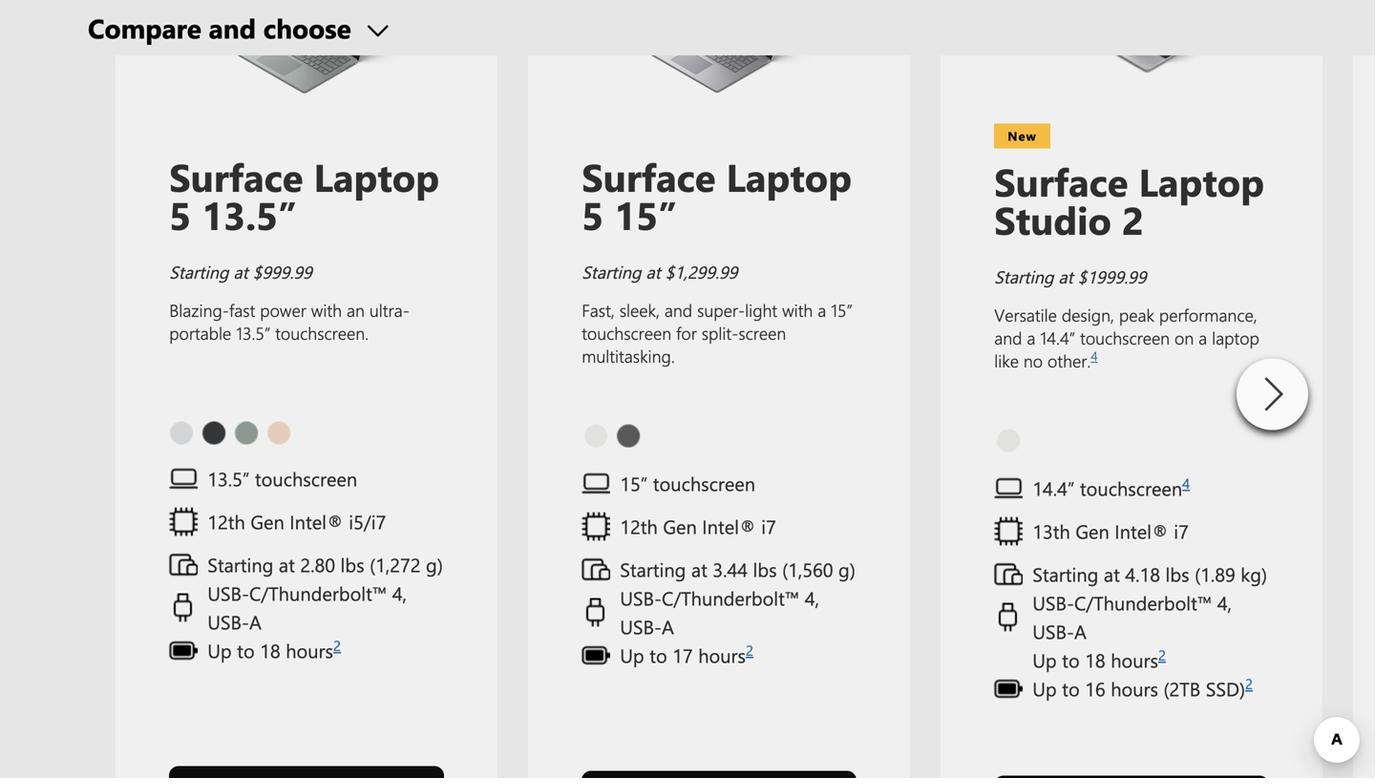 Task type: describe. For each thing, give the bounding box(es) containing it.
up to 18 hours 2
[[1033, 646, 1166, 673]]

compare and choose button
[[88, 0, 401, 55]]

14.4" touchscreen inside versatile design, peak performance, and a 14.4" touchscreen on a laptop like no other.
[[1041, 326, 1170, 349]]

versatile
[[995, 303, 1057, 326]]

to for 13.5"
[[237, 638, 255, 663]]

up for hours
[[1033, 647, 1057, 673]]

g) for surface laptop 5 13.5"
[[426, 552, 443, 577]]

ports icon. image for surface laptop 5 13.5"
[[169, 594, 198, 622]]

0 vertical spatial 4
[[1091, 347, 1098, 365]]

12th gen intel® i7
[[620, 514, 777, 539]]

processor icon. image for surface laptop 5 13.5"
[[169, 508, 198, 536]]

2 inside up to 18 hours 2
[[333, 636, 341, 655]]

2 horizontal spatial a
[[1199, 326, 1208, 349]]

lbs for 15"
[[753, 557, 777, 582]]

like
[[995, 349, 1019, 372]]

multitasking.
[[582, 344, 675, 367]]

starting for starting at $999.99
[[169, 260, 229, 283]]

12th gen intel® i5/i7
[[207, 509, 386, 534]]

1 horizontal spatial a
[[1027, 326, 1036, 349]]

12th for 15"
[[620, 514, 658, 539]]

ports icon image
[[995, 603, 1023, 632]]

other.
[[1048, 349, 1091, 372]]

at for $999.99
[[234, 260, 248, 283]]

13.5" surface laptop 5 shown from the front in sage with a matching sage blossom on the windows 11 start screen. image
[[134, 0, 480, 119]]

2 horizontal spatial a
[[1075, 619, 1087, 644]]

2 horizontal spatial usb-c/thunderbolt™ 4, usb-a
[[1033, 590, 1232, 644]]

13th
[[1033, 519, 1071, 544]]

2 inside up to 17 hours 2
[[746, 641, 754, 660]]

light
[[745, 298, 778, 321]]

up to 16 hours (2tb ssd) 2
[[1033, 674, 1253, 701]]

and inside fast, sleek, and super-light with a 15" touchscreen for split-screen multitasking.
[[665, 298, 693, 321]]

4.18
[[1126, 562, 1161, 587]]

15" touchscreen
[[620, 471, 756, 496]]

starting for starting at $1,299.99
[[582, 260, 641, 283]]

2 link right (2tb
[[1246, 674, 1253, 693]]

ports icon. image for surface laptop 5 15"
[[582, 598, 611, 627]]

2.80
[[300, 552, 335, 577]]

touchscreen.
[[275, 321, 369, 344]]

(1,560
[[782, 557, 834, 582]]

$999.99
[[253, 260, 312, 283]]

with inside fast, sleek, and super-light with a 15" touchscreen for split-screen multitasking.
[[782, 298, 813, 321]]

color choices from left to right: platinum, black, sage, and sandstone image
[[169, 422, 292, 445]]

touchscreen for surface laptop 5 13.5"
[[255, 466, 357, 491]]

super-
[[697, 298, 745, 321]]

(2tb
[[1164, 676, 1201, 701]]

power
[[260, 298, 306, 321]]

weight icon image
[[995, 560, 1023, 589]]

ultra-
[[369, 298, 410, 321]]

weight icon. image for surface laptop 5 13.5"
[[169, 551, 198, 579]]

to inside up to 16 hours (2tb ssd) 2
[[1062, 676, 1080, 701]]

no
[[1024, 349, 1043, 372]]

g) for surface laptop 5 15"
[[839, 557, 856, 582]]

to for 15"
[[650, 643, 667, 668]]

15" inside "surface laptop 5 15""
[[614, 189, 677, 240]]

a for 13.5"
[[249, 609, 262, 635]]

13th gen intel® i7
[[1033, 519, 1189, 544]]

starting at $1,299.99
[[582, 260, 738, 283]]

gen for 13.5"
[[251, 509, 285, 534]]

lbs for 13.5"
[[341, 552, 365, 577]]

new
[[1008, 127, 1037, 144]]

2 horizontal spatial gen
[[1076, 519, 1110, 544]]

(1,272
[[370, 552, 421, 577]]

starting at $999.99
[[169, 260, 312, 283]]

(1.89
[[1195, 562, 1236, 587]]

color choices from left to right: platinum and black image
[[582, 422, 658, 450]]

14.4" touchscreen inside 14.4" touchscreen 4
[[1033, 476, 1183, 501]]

battery icon. image for surface laptop 5 15"
[[582, 641, 611, 670]]

starting at 4.18 lbs (1.89 kg)
[[1033, 562, 1268, 587]]

surface for 13.5"
[[169, 151, 303, 201]]

weight icon. image for surface laptop 5 15"
[[582, 555, 611, 584]]

4, for surface laptop 5 15"
[[805, 585, 820, 611]]

an
[[347, 298, 365, 321]]

surface laptop 5 13.5"
[[169, 151, 439, 240]]

split-
[[702, 321, 739, 344]]

blazing-fast power with an ultra- portable 13.5" touchscreen.
[[169, 298, 410, 344]]

peak
[[1119, 303, 1155, 326]]

15" inside fast, sleek, and super-light with a 15" touchscreen for split-screen multitasking.
[[831, 298, 853, 321]]

2 inside up to 16 hours (2tb ssd) 2
[[1246, 674, 1253, 693]]

2 link for up to 18 hours
[[1159, 646, 1166, 665]]

4 link for versatile design, peak performance, and a 14.4" touchscreen on a laptop like no other.
[[1091, 347, 1098, 365]]

surface laptop studio 2 in stage mode front angle view with bloom screen image
[[959, 0, 1305, 119]]

surface laptop studio 2 platinum color swatch image
[[995, 426, 1023, 455]]

gen for 15"
[[663, 514, 697, 539]]

for
[[676, 321, 697, 344]]

18
[[260, 638, 281, 663]]

12th for 13.5"
[[207, 509, 245, 534]]

14.4" touchscreen 4
[[1033, 474, 1190, 501]]

fast
[[229, 298, 255, 321]]

hours for 17
[[698, 643, 746, 668]]

a inside fast, sleek, and super-light with a 15" touchscreen for split-screen multitasking.
[[818, 298, 827, 321]]

intel® for 13.5"
[[290, 509, 344, 534]]

2 vertical spatial 15"
[[620, 471, 648, 496]]

laptop for surface laptop 5 15"
[[726, 151, 852, 201]]

surface laptop studio 2
[[995, 156, 1265, 244]]

screen size icon image
[[995, 474, 1023, 503]]

starting at 3.44 lbs (1,560 g)
[[620, 557, 856, 582]]

processor icon. image for surface laptop 5 15"
[[582, 512, 611, 541]]

a for 15"
[[662, 614, 674, 639]]

blazing-
[[169, 298, 229, 321]]

usb-c/thunderbolt™ 4, usb-a for 15"
[[620, 585, 820, 639]]

at for 4.18
[[1104, 562, 1120, 587]]



Task type: vqa. For each thing, say whether or not it's contained in the screenshot.
to 18
yes



Task type: locate. For each thing, give the bounding box(es) containing it.
choose
[[263, 10, 351, 45]]

0 horizontal spatial processor icon. image
[[169, 508, 198, 536]]

and inside dropdown button
[[209, 10, 256, 45]]

2 horizontal spatial intel®
[[1115, 519, 1169, 544]]

surface inside "surface laptop 5 15""
[[582, 151, 716, 201]]

4,
[[392, 581, 407, 606], [805, 585, 820, 611], [1218, 590, 1232, 615]]

usb-c/thunderbolt™ 4, usb-a down the 2.80
[[207, 581, 407, 635]]

intel® up the 2.80
[[290, 509, 344, 534]]

2 up up to 16 hours (2tb ssd) 2
[[1159, 646, 1166, 665]]

surface laptop 5 15"
[[582, 151, 852, 240]]

starting up 'versatile'
[[995, 265, 1054, 288]]

0 horizontal spatial laptop
[[314, 151, 439, 201]]

at up fast
[[234, 260, 248, 283]]

5 inside surface laptop 5 13.5"
[[169, 189, 191, 240]]

5 up starting at $999.99
[[169, 189, 191, 240]]

hours inside up to 17 hours 2
[[698, 643, 746, 668]]

laptop inside 'surface laptop studio 2'
[[1139, 156, 1265, 206]]

hours right 17
[[698, 643, 746, 668]]

i7 for 12th gen intel® i7
[[762, 514, 777, 539]]

surface for 2
[[995, 156, 1129, 206]]

hours up up to 16 hours (2tb ssd) 2
[[1111, 647, 1159, 673]]

1 horizontal spatial i7
[[1174, 519, 1189, 544]]

2 horizontal spatial to
[[1062, 676, 1080, 701]]

starting
[[169, 260, 229, 283], [582, 260, 641, 283], [995, 265, 1054, 288], [207, 552, 274, 577], [620, 557, 686, 582], [1033, 562, 1099, 587]]

processor icon. image
[[169, 508, 198, 536], [582, 512, 611, 541]]

14.4" touchscreen down $1999.99
[[1041, 326, 1170, 349]]

1 horizontal spatial processor icon. image
[[582, 512, 611, 541]]

at up "sleek," in the top left of the page
[[646, 260, 661, 283]]

and
[[209, 10, 256, 45], [665, 298, 693, 321], [995, 326, 1023, 349]]

0 vertical spatial 4 link
[[1091, 347, 1098, 365]]

and left choose
[[209, 10, 256, 45]]

0 horizontal spatial lbs
[[341, 552, 365, 577]]

1 5 from the left
[[169, 189, 191, 240]]

1 horizontal spatial 5
[[582, 189, 604, 240]]

sleek,
[[620, 298, 660, 321]]

g) right (1,560
[[839, 557, 856, 582]]

hours right "18"
[[286, 638, 333, 663]]

starting down the 12th gen intel® i7 in the bottom of the page
[[620, 557, 686, 582]]

2 horizontal spatial lbs
[[1166, 562, 1190, 587]]

battery icon. image left "18"
[[169, 637, 198, 665]]

at up design,
[[1059, 265, 1073, 288]]

compare and choose
[[88, 10, 351, 45]]

12th
[[207, 509, 245, 534], [620, 514, 658, 539]]

0 horizontal spatial screensize icon. image
[[169, 465, 198, 493]]

a up 17
[[662, 614, 674, 639]]

ssd)
[[1206, 676, 1246, 701]]

0 horizontal spatial 4
[[1091, 347, 1098, 365]]

13.5" down color choices from left to right: platinum, black, sage, and sandstone image
[[207, 466, 250, 491]]

13.5" up starting at $999.99
[[202, 189, 297, 240]]

intel® up 4.18 on the bottom right of page
[[1115, 519, 1169, 544]]

1 vertical spatial 15"
[[831, 298, 853, 321]]

1 horizontal spatial g)
[[839, 557, 856, 582]]

hours right 16
[[1111, 676, 1159, 701]]

up for 17
[[620, 643, 644, 668]]

usb-c/thunderbolt™ 4, usb-a down 4.18 on the bottom right of page
[[1033, 590, 1232, 644]]

1 vertical spatial 4 link
[[1183, 474, 1190, 493]]

14.4" touchscreen up 13th gen intel® i7
[[1033, 476, 1183, 501]]

surface inside 'surface laptop studio 2'
[[995, 156, 1129, 206]]

intel®
[[290, 509, 344, 534], [702, 514, 756, 539], [1115, 519, 1169, 544]]

1 horizontal spatial with
[[782, 298, 813, 321]]

at
[[234, 260, 248, 283], [646, 260, 661, 283], [1059, 265, 1073, 288], [279, 552, 295, 577], [692, 557, 708, 582], [1104, 562, 1120, 587]]

2 horizontal spatial c/thunderbolt™
[[1075, 590, 1213, 615]]

usb-c/thunderbolt™ 4, usb-a
[[207, 581, 407, 635], [620, 585, 820, 639], [1033, 590, 1232, 644]]

0 horizontal spatial g)
[[426, 552, 443, 577]]

at for 3.44
[[692, 557, 708, 582]]

design,
[[1062, 303, 1115, 326]]

1 horizontal spatial gen
[[663, 514, 697, 539]]

1 horizontal spatial screensize icon. image
[[582, 469, 611, 498]]

13.5" right portable at the top left of the page
[[236, 321, 271, 344]]

surface inside surface laptop 5 13.5"
[[169, 151, 303, 201]]

usb-c/thunderbolt™ 4, usb-a down "3.44"
[[620, 585, 820, 639]]

to left 16
[[1062, 676, 1080, 701]]

3.44
[[713, 557, 748, 582]]

screensize icon. image for surface laptop 5 15"
[[582, 469, 611, 498]]

on
[[1175, 326, 1194, 349]]

2 with from the left
[[782, 298, 813, 321]]

laptop
[[1212, 326, 1260, 349]]

with left an
[[311, 298, 342, 321]]

to 18
[[1062, 647, 1106, 673]]

5 for surface laptop 5 13.5"
[[169, 189, 191, 240]]

and left the no
[[995, 326, 1023, 349]]

1 horizontal spatial 4 link
[[1183, 474, 1190, 493]]

2 link up up to 16 hours (2tb ssd) 2
[[1159, 646, 1166, 665]]

0 horizontal spatial c/thunderbolt™
[[249, 581, 387, 606]]

portable
[[169, 321, 231, 344]]

starting for starting at 2.80 lbs (1,272 g)
[[207, 552, 274, 577]]

lbs right "3.44"
[[753, 557, 777, 582]]

usb-
[[207, 581, 249, 606], [620, 585, 662, 611], [1033, 590, 1075, 615], [207, 609, 249, 635], [620, 614, 662, 639], [1033, 619, 1075, 644]]

at left the 2.80
[[279, 552, 295, 577]]

c/thunderbolt™ for 13.5"
[[249, 581, 387, 606]]

0 vertical spatial and
[[209, 10, 256, 45]]

hours for 18
[[286, 638, 333, 663]]

battery icon. image
[[169, 637, 198, 665], [582, 641, 611, 670]]

4 up 13th gen intel® i7
[[1183, 474, 1190, 493]]

a
[[249, 609, 262, 635], [662, 614, 674, 639], [1075, 619, 1087, 644]]

2 inside up to 18 hours 2
[[1159, 646, 1166, 665]]

starting down 12th gen intel® i5/i7
[[207, 552, 274, 577]]

0 horizontal spatial surface
[[169, 151, 303, 201]]

up right "battery icon"
[[1033, 676, 1057, 701]]

lbs right 4.18 on the bottom right of page
[[1166, 562, 1190, 587]]

2 5 from the left
[[582, 189, 604, 240]]

at left "3.44"
[[692, 557, 708, 582]]

up for 18
[[207, 638, 232, 663]]

0 vertical spatial 14.4" touchscreen
[[1041, 326, 1170, 349]]

2 right "18"
[[333, 636, 341, 655]]

up inside up to 18 hours 2
[[207, 638, 232, 663]]

2 up $1999.99
[[1122, 194, 1144, 244]]

1 horizontal spatial c/thunderbolt™
[[662, 585, 800, 611]]

0 horizontal spatial 4 link
[[1091, 347, 1098, 365]]

to
[[237, 638, 255, 663], [650, 643, 667, 668], [1062, 676, 1080, 701]]

compare
[[88, 10, 202, 45]]

gen down 13.5" touchscreen
[[251, 509, 285, 534]]

i7 up starting at 4.18 lbs (1.89 kg)
[[1174, 519, 1189, 544]]

screensize icon. image for surface laptop 5 13.5"
[[169, 465, 198, 493]]

hours inside up to 18 hours 2
[[286, 638, 333, 663]]

a right like
[[1027, 326, 1036, 349]]

4 link
[[1091, 347, 1098, 365], [1183, 474, 1190, 493]]

12th down 15" touchscreen
[[620, 514, 658, 539]]

1 horizontal spatial to
[[650, 643, 667, 668]]

2
[[1122, 194, 1144, 244], [333, 636, 341, 655], [746, 641, 754, 660], [1159, 646, 1166, 665], [1246, 674, 1253, 693]]

0 horizontal spatial i7
[[762, 514, 777, 539]]

1 horizontal spatial lbs
[[753, 557, 777, 582]]

1 vertical spatial 14.4" touchscreen
[[1033, 476, 1183, 501]]

2 right 17
[[746, 641, 754, 660]]

fast,
[[582, 298, 615, 321]]

performance,
[[1160, 303, 1258, 326]]

15" down color choices from left to right: platinum and black image
[[620, 471, 648, 496]]

0 horizontal spatial 4,
[[392, 581, 407, 606]]

4 inside 14.4" touchscreen 4
[[1183, 474, 1190, 493]]

up to 18 hours 2
[[207, 636, 341, 663]]

up left "18"
[[207, 638, 232, 663]]

0 horizontal spatial 5
[[169, 189, 191, 240]]

1 horizontal spatial laptop
[[726, 151, 852, 201]]

intel® up "3.44"
[[702, 514, 756, 539]]

1 horizontal spatial a
[[662, 614, 674, 639]]

laptop inside "surface laptop 5 15""
[[726, 151, 852, 201]]

laptop
[[314, 151, 439, 201], [726, 151, 852, 201], [1139, 156, 1265, 206]]

hours
[[286, 638, 333, 663], [698, 643, 746, 668], [1111, 647, 1159, 673], [1111, 676, 1159, 701]]

15" right the light
[[831, 298, 853, 321]]

touchscreen up 12th gen intel® i5/i7
[[255, 466, 357, 491]]

and right "sleek," in the top left of the page
[[665, 298, 693, 321]]

versatile design, peak performance, and a 14.4" touchscreen on a laptop like no other.
[[995, 303, 1260, 372]]

2 horizontal spatial laptop
[[1139, 156, 1265, 206]]

2 link right 17
[[746, 641, 754, 660]]

g) right (1,272
[[426, 552, 443, 577]]

up inside up to 17 hours 2
[[620, 643, 644, 668]]

gen right 13th
[[1076, 519, 1110, 544]]

to inside up to 17 hours 2
[[650, 643, 667, 668]]

gen
[[251, 509, 285, 534], [663, 514, 697, 539], [1076, 519, 1110, 544]]

1 horizontal spatial intel®
[[702, 514, 756, 539]]

touchscreen left the for
[[582, 321, 672, 344]]

screensize icon. image down color choices from left to right: platinum, black, sage, and sandstone image
[[169, 465, 198, 493]]

screen
[[739, 321, 786, 344]]

2 vertical spatial 13.5"
[[207, 466, 250, 491]]

4, down (1.89 in the bottom right of the page
[[1218, 590, 1232, 615]]

studio
[[995, 194, 1112, 244]]

13.5"
[[202, 189, 297, 240], [236, 321, 271, 344], [207, 466, 250, 491]]

c/thunderbolt™ down the 2.80
[[249, 581, 387, 606]]

battery icon. image left 17
[[582, 641, 611, 670]]

up to 17 hours 2
[[620, 641, 754, 668]]

1 vertical spatial and
[[665, 298, 693, 321]]

15" up starting at $1,299.99
[[614, 189, 677, 240]]

starting at $1999.99
[[995, 265, 1147, 288]]

13.5" inside blazing-fast power with an ultra- portable 13.5" touchscreen.
[[236, 321, 271, 344]]

4, down (1,272
[[392, 581, 407, 606]]

13.5" touchscreen
[[207, 466, 357, 491]]

a right on on the top right
[[1199, 326, 1208, 349]]

laptop for surface laptop studio 2
[[1139, 156, 1265, 206]]

hours inside up to 16 hours (2tb ssd) 2
[[1111, 676, 1159, 701]]

touchscreen
[[582, 321, 672, 344], [255, 466, 357, 491], [653, 471, 756, 496]]

i7 up starting at 3.44 lbs (1,560 g)
[[762, 514, 777, 539]]

to left "18"
[[237, 638, 255, 663]]

up inside up to 18 hours 2
[[1033, 647, 1057, 673]]

i7
[[762, 514, 777, 539], [1174, 519, 1189, 544]]

starting for starting at 4.18 lbs (1.89 kg)
[[1033, 562, 1099, 587]]

laptop inside surface laptop 5 13.5"
[[314, 151, 439, 201]]

up left 17
[[620, 643, 644, 668]]

4, down (1,560
[[805, 585, 820, 611]]

starting at 2.80 lbs (1,272 g)
[[207, 552, 443, 577]]

at for $1999.99
[[1059, 265, 1073, 288]]

up
[[207, 638, 232, 663], [620, 643, 644, 668], [1033, 647, 1057, 673], [1033, 676, 1057, 701]]

4, for surface laptop 5 13.5"
[[392, 581, 407, 606]]

a up the to 18
[[1075, 619, 1087, 644]]

ports icon. image
[[169, 594, 198, 622], [582, 598, 611, 627]]

starting up blazing-
[[169, 260, 229, 283]]

gen down 15" touchscreen
[[663, 514, 697, 539]]

lbs right the 2.80
[[341, 552, 365, 577]]

hours for 16
[[1111, 676, 1159, 701]]

fast, sleek, and super-light with a 15" touchscreen for split-screen multitasking.
[[582, 298, 853, 367]]

starting down 13th
[[1033, 562, 1099, 587]]

starting for starting at 3.44 lbs (1,560 g)
[[620, 557, 686, 582]]

2 horizontal spatial and
[[995, 326, 1023, 349]]

i5/i7
[[349, 509, 386, 534]]

1 horizontal spatial ports icon. image
[[582, 598, 611, 627]]

2 link right "18"
[[333, 636, 341, 655]]

0 horizontal spatial intel®
[[290, 509, 344, 534]]

a
[[818, 298, 827, 321], [1027, 326, 1036, 349], [1199, 326, 1208, 349]]

2 link for up to 17 hours
[[746, 641, 754, 660]]

2 horizontal spatial surface
[[995, 156, 1129, 206]]

0 vertical spatial 15"
[[614, 189, 677, 240]]

0 vertical spatial 13.5"
[[202, 189, 297, 240]]

touchscreen for surface laptop 5 15"
[[653, 471, 756, 496]]

17
[[673, 643, 693, 668]]

0 horizontal spatial a
[[818, 298, 827, 321]]

a right the light
[[818, 298, 827, 321]]

1 horizontal spatial 12th
[[620, 514, 658, 539]]

4 link down design,
[[1091, 347, 1098, 365]]

4 down design,
[[1091, 347, 1098, 365]]

4 link up 13th gen intel® i7
[[1183, 474, 1190, 493]]

5 up starting at $1,299.99
[[582, 189, 604, 240]]

5
[[169, 189, 191, 240], [582, 189, 604, 240]]

0 horizontal spatial usb-c/thunderbolt™ 4, usb-a
[[207, 581, 407, 635]]

at for $1,299.99
[[646, 260, 661, 283]]

16
[[1085, 676, 1106, 701]]

1 horizontal spatial battery icon. image
[[582, 641, 611, 670]]

c/thunderbolt™
[[249, 581, 387, 606], [662, 585, 800, 611], [1075, 590, 1213, 615]]

lbs
[[341, 552, 365, 577], [753, 557, 777, 582], [1166, 562, 1190, 587]]

c/thunderbolt™ for 15"
[[662, 585, 800, 611]]

at for 2.80
[[279, 552, 295, 577]]

15"
[[614, 189, 677, 240], [831, 298, 853, 321], [620, 471, 648, 496]]

laptop for surface laptop 5 13.5"
[[314, 151, 439, 201]]

to left 17
[[650, 643, 667, 668]]

surface
[[169, 151, 303, 201], [582, 151, 716, 201], [995, 156, 1129, 206]]

1 vertical spatial 13.5"
[[236, 321, 271, 344]]

battery icon image
[[995, 675, 1023, 703]]

14.4" touchscreen
[[1041, 326, 1170, 349], [1033, 476, 1183, 501]]

4 link for 14.4" touchscreen
[[1183, 474, 1190, 493]]

g)
[[426, 552, 443, 577], [839, 557, 856, 582]]

to inside up to 18 hours 2
[[237, 638, 255, 663]]

0 horizontal spatial gen
[[251, 509, 285, 534]]

1 horizontal spatial usb-c/thunderbolt™ 4, usb-a
[[620, 585, 820, 639]]

0 horizontal spatial battery icon. image
[[169, 637, 198, 665]]

0 horizontal spatial 12th
[[207, 509, 245, 534]]

starting up fast, in the left top of the page
[[582, 260, 641, 283]]

5 for surface laptop 5 15"
[[582, 189, 604, 240]]

with inside blazing-fast power with an ultra- portable 13.5" touchscreen.
[[311, 298, 342, 321]]

battery icon. image for surface laptop 5 13.5"
[[169, 637, 198, 665]]

2 horizontal spatial 4,
[[1218, 590, 1232, 615]]

0 horizontal spatial to
[[237, 638, 255, 663]]

usb-c/thunderbolt™ 4, usb-a for 13.5"
[[207, 581, 407, 635]]

1 horizontal spatial weight icon. image
[[582, 555, 611, 584]]

up for 16
[[1033, 676, 1057, 701]]

up left the to 18
[[1033, 647, 1057, 673]]

1 vertical spatial 4
[[1183, 474, 1190, 493]]

up inside up to 16 hours (2tb ssd) 2
[[1033, 676, 1057, 701]]

0 horizontal spatial weight icon. image
[[169, 551, 198, 579]]

0 horizontal spatial and
[[209, 10, 256, 45]]

$1999.99
[[1078, 265, 1147, 288]]

starting for starting at $1999.99
[[995, 265, 1054, 288]]

2 vertical spatial and
[[995, 326, 1023, 349]]

a up "18"
[[249, 609, 262, 635]]

0 horizontal spatial with
[[311, 298, 342, 321]]

intel® for 15"
[[702, 514, 756, 539]]

at left 4.18 on the bottom right of page
[[1104, 562, 1120, 587]]

with
[[311, 298, 342, 321], [782, 298, 813, 321]]

screensize icon. image down color choices from left to right: platinum and black image
[[582, 469, 611, 498]]

1 horizontal spatial 4
[[1183, 474, 1190, 493]]

1 horizontal spatial 4,
[[805, 585, 820, 611]]

and inside versatile design, peak performance, and a 14.4" touchscreen on a laptop like no other.
[[995, 326, 1023, 349]]

$1,299.99
[[665, 260, 738, 283]]

0 horizontal spatial ports icon. image
[[169, 594, 198, 622]]

1 with from the left
[[311, 298, 342, 321]]

screensize icon. image
[[169, 465, 198, 493], [582, 469, 611, 498]]

touchscreen inside fast, sleek, and super-light with a 15" touchscreen for split-screen multitasking.
[[582, 321, 672, 344]]

1 horizontal spatial surface
[[582, 151, 716, 201]]

5 inside "surface laptop 5 15""
[[582, 189, 604, 240]]

12th down 13.5" touchscreen
[[207, 509, 245, 534]]

1 horizontal spatial and
[[665, 298, 693, 321]]

2 link for up to 18 hours
[[333, 636, 341, 655]]

2 right (2tb
[[1246, 674, 1253, 693]]

c/thunderbolt™ down "3.44"
[[662, 585, 800, 611]]

kg)
[[1241, 562, 1268, 587]]

weight icon. image
[[169, 551, 198, 579], [582, 555, 611, 584]]

2 inside 'surface laptop studio 2'
[[1122, 194, 1144, 244]]

2 link
[[333, 636, 341, 655], [746, 641, 754, 660], [1159, 646, 1166, 665], [1246, 674, 1253, 693]]

13.5" inside surface laptop 5 13.5"
[[202, 189, 297, 240]]

0 horizontal spatial a
[[249, 609, 262, 635]]

processor icon image
[[995, 517, 1023, 546]]

i7 for 13th gen intel® i7
[[1174, 519, 1189, 544]]

surface for 15"
[[582, 151, 716, 201]]

c/thunderbolt™ down 4.18 on the bottom right of page
[[1075, 590, 1213, 615]]

hours inside up to 18 hours 2
[[1111, 647, 1159, 673]]

4
[[1091, 347, 1098, 365], [1183, 474, 1190, 493]]

touchscreen up the 12th gen intel® i7 in the bottom of the page
[[653, 471, 756, 496]]

with right the light
[[782, 298, 813, 321]]

15" surface laptop 5 shown from the front in platinum with a matching sage blossom on the windows 11 start screen. image
[[546, 0, 893, 119]]



